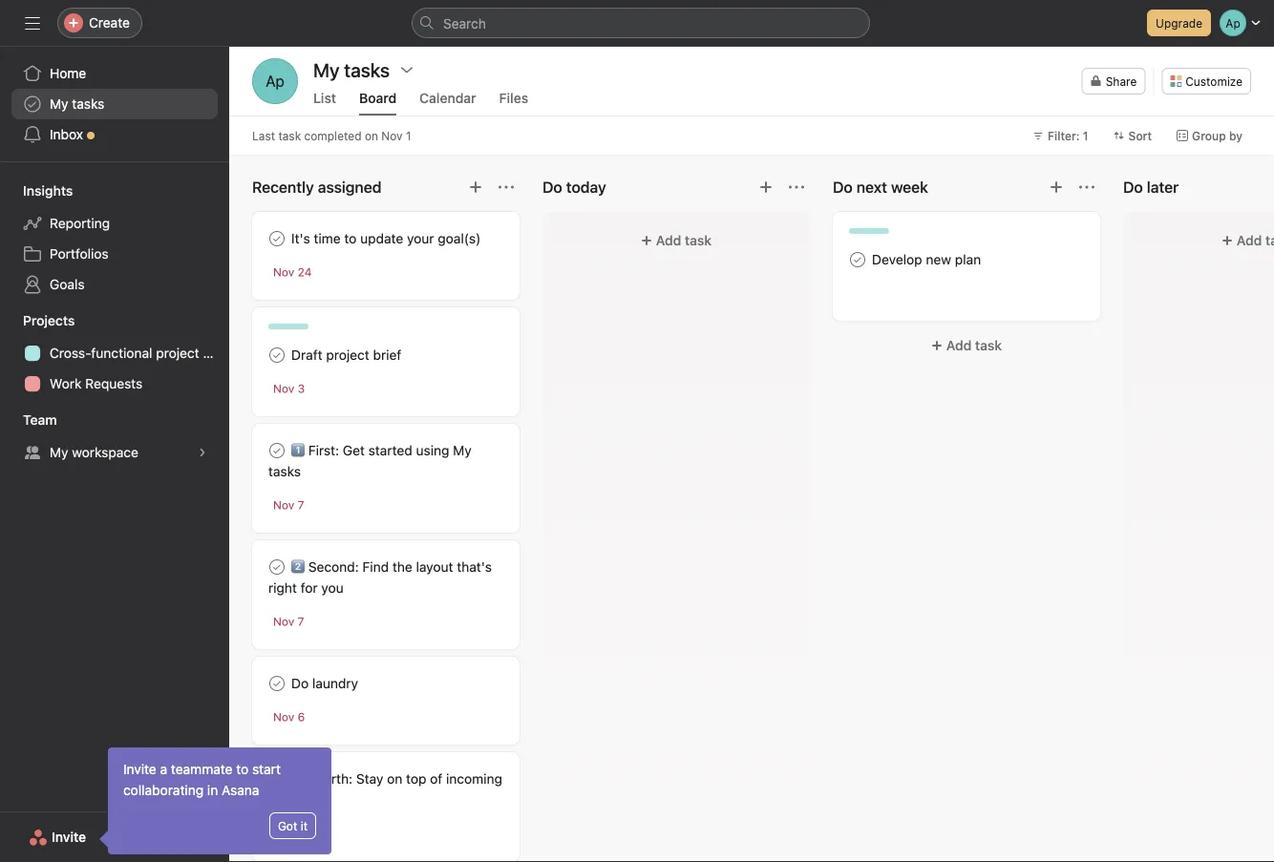 Task type: vqa. For each thing, say whether or not it's contained in the screenshot.
the Add ta button
yes



Task type: locate. For each thing, give the bounding box(es) containing it.
draft project brief
[[291, 347, 401, 363]]

0 horizontal spatial add task
[[656, 233, 712, 248]]

2️⃣
[[291, 559, 305, 575]]

mark complete checkbox left develop
[[846, 248, 869, 271]]

sort button
[[1105, 122, 1160, 149]]

nov down 1️⃣
[[273, 499, 294, 512]]

my right using
[[453, 443, 472, 458]]

2 nov 7 button from the top
[[273, 615, 304, 628]]

by
[[1229, 129, 1242, 142]]

filter: 1 button
[[1024, 122, 1097, 149]]

goal(s)
[[438, 231, 481, 246]]

add task image
[[758, 180, 774, 195], [1049, 180, 1064, 195]]

it
[[301, 819, 308, 833]]

1 horizontal spatial to
[[344, 231, 357, 246]]

incoming
[[446, 771, 502, 787]]

2 add task image from the left
[[1049, 180, 1064, 195]]

mark complete image left draft
[[265, 344, 288, 367]]

mark complete image left develop
[[846, 248, 869, 271]]

1 vertical spatial plan
[[203, 345, 229, 361]]

0 vertical spatial on
[[365, 129, 378, 142]]

0 horizontal spatial task
[[278, 129, 301, 142]]

nov 7 button
[[273, 499, 304, 512], [273, 615, 304, 628], [273, 827, 304, 840]]

Search tasks, projects, and more text field
[[412, 8, 870, 38]]

upgrade
[[1156, 16, 1202, 30]]

cross-functional project plan link
[[11, 338, 229, 369]]

nov 7 button down work
[[273, 827, 304, 840]]

Mark complete checkbox
[[846, 248, 869, 271], [265, 344, 288, 367], [265, 672, 288, 695]]

to up asana
[[236, 762, 249, 777]]

brief
[[373, 347, 401, 363]]

0 vertical spatial tasks
[[72, 96, 104, 112]]

share
[[1106, 74, 1137, 88]]

recently assigned
[[252, 178, 382, 196]]

my tasks
[[313, 58, 390, 81]]

2 vertical spatial nov 7
[[273, 827, 304, 840]]

2 vertical spatial nov 7 button
[[273, 827, 304, 840]]

0 horizontal spatial 1
[[406, 129, 411, 142]]

nov 7 button down 1️⃣
[[273, 499, 304, 512]]

create
[[89, 15, 130, 31]]

do next week
[[833, 178, 928, 196]]

1 horizontal spatial add task
[[946, 338, 1002, 353]]

plan
[[955, 252, 981, 267], [203, 345, 229, 361]]

more section actions image right add task image
[[499, 180, 514, 195]]

0 vertical spatial do
[[833, 178, 853, 196]]

my up inbox
[[50, 96, 68, 112]]

1 nov 7 from the top
[[273, 499, 304, 512]]

nov down "right"
[[273, 615, 294, 628]]

do left next week
[[833, 178, 853, 196]]

add for add ta button
[[1237, 233, 1262, 248]]

more section actions image
[[499, 180, 514, 195], [789, 180, 804, 195], [1079, 180, 1094, 195]]

0 horizontal spatial add task button
[[554, 223, 798, 258]]

mark complete checkbox for it's time to update your goal(s)
[[265, 227, 288, 250]]

0 horizontal spatial do
[[291, 676, 309, 691]]

more section actions image for recently assigned
[[499, 180, 514, 195]]

task
[[278, 129, 301, 142], [685, 233, 712, 248], [975, 338, 1002, 353]]

do
[[833, 178, 853, 196], [291, 676, 309, 691]]

tasks down home
[[72, 96, 104, 112]]

my workspace
[[50, 445, 138, 460]]

mark complete checkbox left 2️⃣
[[265, 556, 288, 579]]

2️⃣ second: find the layout that's right for you
[[268, 559, 492, 596]]

mark complete image left 1️⃣
[[265, 439, 288, 462]]

2 vertical spatial mark complete checkbox
[[265, 672, 288, 695]]

add
[[656, 233, 681, 248], [1237, 233, 1262, 248], [946, 338, 972, 353]]

1 add task image from the left
[[758, 180, 774, 195]]

1 vertical spatial add task button
[[833, 329, 1100, 363]]

1 vertical spatial nov 7 button
[[273, 615, 304, 628]]

mark complete image
[[265, 227, 288, 250], [846, 248, 869, 271], [265, 439, 288, 462]]

projects button
[[0, 311, 75, 330]]

1️⃣
[[291, 443, 305, 458]]

nov 7 down work
[[273, 827, 304, 840]]

1 horizontal spatial do
[[833, 178, 853, 196]]

1 horizontal spatial add
[[946, 338, 972, 353]]

mark complete checkbox left it's
[[265, 227, 288, 250]]

more section actions image left do next week
[[789, 180, 804, 195]]

0 vertical spatial nov 7 button
[[273, 499, 304, 512]]

7 down 1️⃣
[[298, 499, 304, 512]]

mark complete checkbox for 1️⃣ first: get started using my tasks
[[265, 439, 288, 462]]

1 vertical spatial add task
[[946, 338, 1002, 353]]

you
[[321, 580, 344, 596]]

my for my tasks
[[50, 96, 68, 112]]

nov 7 down 1️⃣
[[273, 499, 304, 512]]

2 mark complete checkbox from the top
[[265, 439, 288, 462]]

goals
[[50, 276, 85, 292]]

2 horizontal spatial add
[[1237, 233, 1262, 248]]

0 vertical spatial nov 7
[[273, 499, 304, 512]]

mark complete checkbox up nov 6
[[265, 672, 288, 695]]

2 1 from the left
[[1083, 129, 1088, 142]]

1 horizontal spatial add task image
[[1049, 180, 1064, 195]]

on for nov
[[365, 129, 378, 142]]

0 horizontal spatial to
[[236, 762, 249, 777]]

nov
[[381, 129, 403, 142], [273, 265, 294, 279], [273, 382, 294, 395], [273, 499, 294, 512], [273, 615, 294, 628], [273, 711, 294, 724], [273, 827, 294, 840]]

completed
[[304, 129, 361, 142]]

nov 7 button for tasks
[[273, 499, 304, 512]]

0 horizontal spatial add task image
[[758, 180, 774, 195]]

1 vertical spatial on
[[387, 771, 402, 787]]

my inside my workspace link
[[50, 445, 68, 460]]

Mark complete checkbox
[[265, 227, 288, 250], [265, 439, 288, 462], [265, 556, 288, 579], [265, 768, 288, 791]]

start
[[252, 762, 281, 777]]

1 horizontal spatial invite
[[123, 762, 156, 777]]

to inside invite a teammate to start collaborating in asana got it
[[236, 762, 249, 777]]

4 mark complete image from the top
[[265, 768, 288, 791]]

mark complete image for 4️⃣ fourth: stay on top of incoming work
[[265, 768, 288, 791]]

on left top
[[387, 771, 402, 787]]

add task button
[[554, 223, 798, 258], [833, 329, 1100, 363]]

mark complete image left 2️⃣
[[265, 556, 288, 579]]

nov 7 for tasks
[[273, 499, 304, 512]]

1 vertical spatial to
[[236, 762, 249, 777]]

mark complete image for it's time to update your goal(s)
[[265, 227, 288, 250]]

new
[[926, 252, 951, 267]]

got
[[278, 819, 297, 833]]

1 more section actions image from the left
[[499, 180, 514, 195]]

top
[[406, 771, 426, 787]]

invite a teammate to start collaborating in asana got it
[[123, 762, 308, 833]]

7 right got
[[298, 827, 304, 840]]

mark complete image up nov 6
[[265, 672, 288, 695]]

nov for 'nov 24' button
[[273, 265, 294, 279]]

1 7 from the top
[[298, 499, 304, 512]]

1 nov 7 button from the top
[[273, 499, 304, 512]]

0 horizontal spatial add
[[656, 233, 681, 248]]

reporting
[[50, 215, 110, 231]]

collaborating
[[123, 783, 204, 798]]

nov left '6'
[[273, 711, 294, 724]]

group
[[1192, 129, 1226, 142]]

1
[[406, 129, 411, 142], [1083, 129, 1088, 142]]

1 mark complete checkbox from the top
[[265, 227, 288, 250]]

of
[[430, 771, 442, 787]]

0 horizontal spatial plan
[[203, 345, 229, 361]]

1 vertical spatial nov 7
[[273, 615, 304, 628]]

team button
[[0, 411, 57, 430]]

my
[[50, 96, 68, 112], [453, 443, 472, 458], [50, 445, 68, 460]]

mark complete image for 2️⃣ second: find the layout that's right for you
[[265, 556, 288, 579]]

nov 7 button for right
[[273, 615, 304, 628]]

right
[[268, 580, 297, 596]]

tasks down 1️⃣
[[268, 464, 301, 479]]

nov 3
[[273, 382, 305, 395]]

home
[[50, 65, 86, 81]]

0 vertical spatial 7
[[298, 499, 304, 512]]

nov 7 button down "right"
[[273, 615, 304, 628]]

0 vertical spatial add task
[[656, 233, 712, 248]]

0 horizontal spatial invite
[[52, 829, 86, 845]]

requests
[[85, 376, 143, 392]]

board link
[[359, 90, 396, 116]]

1 vertical spatial mark complete checkbox
[[265, 344, 288, 367]]

1 vertical spatial 7
[[298, 615, 304, 628]]

add task image for do today
[[758, 180, 774, 195]]

plan left draft
[[203, 345, 229, 361]]

nov down board link
[[381, 129, 403, 142]]

2 horizontal spatial more section actions image
[[1079, 180, 1094, 195]]

1 down show options image at the top of page
[[406, 129, 411, 142]]

1 vertical spatial task
[[685, 233, 712, 248]]

2 vertical spatial 7
[[298, 827, 304, 840]]

1 vertical spatial invite
[[52, 829, 86, 845]]

2 more section actions image from the left
[[789, 180, 804, 195]]

nov left it
[[273, 827, 294, 840]]

mark complete image
[[265, 344, 288, 367], [265, 556, 288, 579], [265, 672, 288, 695], [265, 768, 288, 791]]

mark complete checkbox left 1️⃣
[[265, 439, 288, 462]]

on down board link
[[365, 129, 378, 142]]

2 mark complete image from the top
[[265, 556, 288, 579]]

do today
[[542, 178, 606, 196]]

2 nov 7 from the top
[[273, 615, 304, 628]]

nov left '3'
[[273, 382, 294, 395]]

mark complete checkbox left draft
[[265, 344, 288, 367]]

project
[[156, 345, 199, 361], [326, 347, 369, 363]]

tasks inside 1️⃣ first: get started using my tasks
[[268, 464, 301, 479]]

mark complete checkbox left the 4️⃣
[[265, 768, 288, 791]]

nov 6 button
[[273, 711, 305, 724]]

invite inside "button"
[[52, 829, 86, 845]]

1 horizontal spatial 1
[[1083, 129, 1088, 142]]

3 mark complete checkbox from the top
[[265, 556, 288, 579]]

mark complete checkbox for 4️⃣ fourth: stay on top of incoming work
[[265, 768, 288, 791]]

my inside 1️⃣ first: get started using my tasks
[[453, 443, 472, 458]]

the
[[392, 559, 412, 575]]

add task image
[[468, 180, 483, 195]]

0 horizontal spatial more section actions image
[[499, 180, 514, 195]]

invite a teammate to start collaborating in asana tooltip
[[102, 748, 331, 855]]

time
[[314, 231, 341, 246]]

4 mark complete checkbox from the top
[[265, 768, 288, 791]]

my down team
[[50, 445, 68, 460]]

insights button
[[0, 181, 73, 201]]

to
[[344, 231, 357, 246], [236, 762, 249, 777]]

project inside cross-functional project plan link
[[156, 345, 199, 361]]

mark complete image left the 4️⃣
[[265, 768, 288, 791]]

mark complete checkbox for develop
[[846, 248, 869, 271]]

1 horizontal spatial more section actions image
[[789, 180, 804, 195]]

mark complete checkbox for do
[[265, 672, 288, 695]]

draft
[[291, 347, 322, 363]]

1 right "filter:"
[[1083, 129, 1088, 142]]

nov left 24
[[273, 265, 294, 279]]

more section actions image for do next week
[[1079, 180, 1094, 195]]

2 horizontal spatial task
[[975, 338, 1002, 353]]

to right time
[[344, 231, 357, 246]]

project left brief
[[326, 347, 369, 363]]

fourth:
[[308, 771, 353, 787]]

global element
[[0, 47, 229, 161]]

0 horizontal spatial on
[[365, 129, 378, 142]]

project right functional
[[156, 345, 199, 361]]

3 7 from the top
[[298, 827, 304, 840]]

1 mark complete image from the top
[[265, 344, 288, 367]]

3 more section actions image from the left
[[1079, 180, 1094, 195]]

2 7 from the top
[[298, 615, 304, 628]]

nov for nov 7 button associated with tasks
[[273, 499, 294, 512]]

tasks
[[72, 96, 104, 112], [268, 464, 301, 479]]

invite button
[[16, 820, 99, 855]]

3 nov 7 from the top
[[273, 827, 304, 840]]

more section actions image down filter: 1
[[1079, 180, 1094, 195]]

mark complete image for 1️⃣ first: get started using my tasks
[[265, 439, 288, 462]]

on inside 4️⃣ fourth: stay on top of incoming work
[[387, 771, 402, 787]]

1 horizontal spatial on
[[387, 771, 402, 787]]

in
[[207, 783, 218, 798]]

invite inside invite a teammate to start collaborating in asana got it
[[123, 762, 156, 777]]

1 horizontal spatial plan
[[955, 252, 981, 267]]

0 horizontal spatial tasks
[[72, 96, 104, 112]]

nov for nov 6 button
[[273, 711, 294, 724]]

plan right new
[[955, 252, 981, 267]]

add ta button
[[1135, 223, 1274, 258]]

nov 7 down "right"
[[273, 615, 304, 628]]

1 vertical spatial tasks
[[268, 464, 301, 479]]

1 vertical spatial do
[[291, 676, 309, 691]]

0 vertical spatial invite
[[123, 762, 156, 777]]

7 down for
[[298, 615, 304, 628]]

nov 6
[[273, 711, 305, 724]]

add for rightmost add task button
[[946, 338, 972, 353]]

mark complete image left it's
[[265, 227, 288, 250]]

1 horizontal spatial tasks
[[268, 464, 301, 479]]

0 vertical spatial mark complete checkbox
[[846, 248, 869, 271]]

started
[[368, 443, 412, 458]]

ap
[[266, 72, 285, 90]]

nov 7
[[273, 499, 304, 512], [273, 615, 304, 628], [273, 827, 304, 840]]

0 horizontal spatial project
[[156, 345, 199, 361]]

3 mark complete image from the top
[[265, 672, 288, 695]]

do up '6'
[[291, 676, 309, 691]]

teams element
[[0, 403, 229, 472]]

nov for right's nov 7 button
[[273, 615, 294, 628]]

6
[[298, 711, 305, 724]]

my inside my tasks link
[[50, 96, 68, 112]]

first:
[[308, 443, 339, 458]]



Task type: describe. For each thing, give the bounding box(es) containing it.
nov 3 button
[[273, 382, 305, 395]]

my tasks
[[50, 96, 104, 112]]

1 horizontal spatial task
[[685, 233, 712, 248]]

hide sidebar image
[[25, 15, 40, 31]]

0 vertical spatial task
[[278, 129, 301, 142]]

mark complete image for develop new plan
[[846, 248, 869, 271]]

it's
[[291, 231, 310, 246]]

mark complete checkbox for draft
[[265, 344, 288, 367]]

your
[[407, 231, 434, 246]]

work
[[50, 376, 82, 392]]

0 vertical spatial plan
[[955, 252, 981, 267]]

for
[[301, 580, 318, 596]]

do for do laundry
[[291, 676, 309, 691]]

work requests
[[50, 376, 143, 392]]

mark complete image for draft project brief
[[265, 344, 288, 367]]

workspace
[[72, 445, 138, 460]]

add task for rightmost add task button
[[946, 338, 1002, 353]]

3 nov 7 button from the top
[[273, 827, 304, 840]]

do later
[[1123, 178, 1179, 196]]

share button
[[1082, 68, 1145, 95]]

4️⃣
[[291, 771, 305, 787]]

layout
[[416, 559, 453, 575]]

inbox link
[[11, 119, 218, 150]]

update
[[360, 231, 403, 246]]

customize button
[[1162, 68, 1251, 95]]

sort
[[1128, 129, 1152, 142]]

files link
[[499, 90, 528, 116]]

add ta
[[1237, 233, 1274, 248]]

customize
[[1185, 74, 1242, 88]]

cross-functional project plan
[[50, 345, 229, 361]]

calendar
[[419, 90, 476, 106]]

add task image for do next week
[[1049, 180, 1064, 195]]

add for add task button to the top
[[656, 233, 681, 248]]

nov for first nov 7 button from the bottom
[[273, 827, 294, 840]]

plan inside the projects element
[[203, 345, 229, 361]]

mark complete image for do laundry
[[265, 672, 288, 695]]

see details, my workspace image
[[197, 447, 208, 458]]

24
[[298, 265, 312, 279]]

1 horizontal spatial add task button
[[833, 329, 1100, 363]]

portfolios link
[[11, 239, 218, 269]]

last
[[252, 129, 275, 142]]

insights
[[23, 183, 73, 199]]

develop
[[872, 252, 922, 267]]

7 for tasks
[[298, 499, 304, 512]]

0 vertical spatial add task button
[[554, 223, 798, 258]]

0 vertical spatial to
[[344, 231, 357, 246]]

next week
[[856, 178, 928, 196]]

ap button
[[252, 58, 298, 104]]

insights element
[[0, 174, 229, 304]]

projects
[[23, 313, 75, 329]]

got it button
[[269, 813, 316, 839]]

laundry
[[312, 676, 358, 691]]

inbox
[[50, 127, 83, 142]]

my tasks link
[[11, 89, 218, 119]]

tasks inside global element
[[72, 96, 104, 112]]

1 1 from the left
[[406, 129, 411, 142]]

my for my workspace
[[50, 445, 68, 460]]

board
[[359, 90, 396, 106]]

calendar link
[[419, 90, 476, 116]]

home link
[[11, 58, 218, 89]]

4️⃣ fourth: stay on top of incoming work
[[268, 771, 502, 808]]

show options image
[[399, 62, 415, 77]]

that's
[[457, 559, 492, 575]]

work requests link
[[11, 369, 218, 399]]

my workspace link
[[11, 437, 218, 468]]

team
[[23, 412, 57, 428]]

projects element
[[0, 304, 229, 403]]

goals link
[[11, 269, 218, 300]]

it's time to update your goal(s)
[[291, 231, 481, 246]]

filter: 1
[[1048, 129, 1088, 142]]

cross-
[[50, 345, 91, 361]]

on for top
[[387, 771, 402, 787]]

files
[[499, 90, 528, 106]]

work
[[268, 792, 298, 808]]

functional
[[91, 345, 152, 361]]

do for do next week
[[833, 178, 853, 196]]

7 for right
[[298, 615, 304, 628]]

create button
[[57, 8, 142, 38]]

mark complete checkbox for 2️⃣ second: find the layout that's right for you
[[265, 556, 288, 579]]

reporting link
[[11, 208, 218, 239]]

asana
[[222, 783, 259, 798]]

invite for invite a teammate to start collaborating in asana got it
[[123, 762, 156, 777]]

ta
[[1265, 233, 1274, 248]]

1 horizontal spatial project
[[326, 347, 369, 363]]

group by button
[[1168, 122, 1251, 149]]

2 vertical spatial task
[[975, 338, 1002, 353]]

3
[[298, 382, 305, 395]]

filter:
[[1048, 129, 1080, 142]]

more section actions image for do today
[[789, 180, 804, 195]]

1 inside "filter: 1" dropdown button
[[1083, 129, 1088, 142]]

nov for "nov 3" button at the left top of page
[[273, 382, 294, 395]]

teammate
[[171, 762, 233, 777]]

find
[[362, 559, 389, 575]]

add task for add task button to the top
[[656, 233, 712, 248]]

second:
[[308, 559, 359, 575]]

group by
[[1192, 129, 1242, 142]]

nov 7 for right
[[273, 615, 304, 628]]

invite for invite
[[52, 829, 86, 845]]

upgrade button
[[1147, 10, 1211, 36]]

list link
[[313, 90, 336, 116]]

develop new plan
[[872, 252, 981, 267]]



